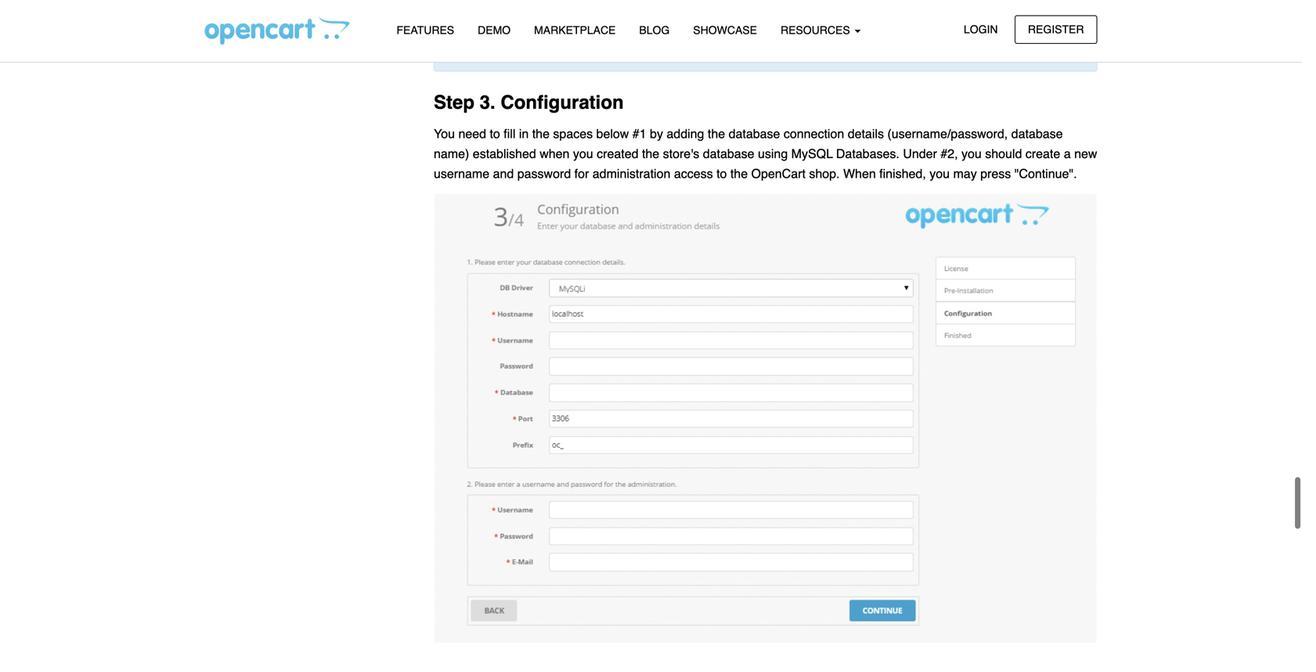 Task type: describe. For each thing, give the bounding box(es) containing it.
register
[[1028, 23, 1084, 36]]

below
[[596, 126, 629, 141]]

you
[[434, 126, 455, 141]]

the down the by
[[642, 146, 659, 161]]

opencart step3 image
[[434, 193, 1097, 644]]

#1
[[633, 126, 646, 141]]

for
[[574, 166, 589, 181]]

shop.
[[809, 166, 840, 181]]

blog
[[639, 24, 670, 36]]

established
[[473, 146, 536, 161]]

database up access
[[703, 146, 754, 161]]

"continue".
[[1015, 166, 1077, 181]]

long arrow alt right image
[[531, 23, 542, 35]]

you need to fill in the spaces below #1 by adding the database connection details (username/password, database name) established when you created the store's database using mysql databases. under #2, you should create a new username and password for administration access to the opencart shop. when finished, you may press "continue".
[[434, 126, 1097, 181]]

config-dist.php
[[446, 22, 531, 36]]

demo link
[[466, 16, 522, 44]]

created
[[597, 146, 639, 161]]

features link
[[385, 16, 466, 44]]

1 horizontal spatial you
[[930, 166, 950, 181]]

register link
[[1015, 15, 1097, 44]]

showcase link
[[681, 16, 769, 44]]

2 horizontal spatial you
[[962, 146, 982, 161]]

connection
[[784, 126, 844, 141]]

3.
[[480, 92, 495, 113]]

access
[[674, 166, 713, 181]]

step 3. configuration
[[434, 92, 624, 113]]

in
[[519, 126, 529, 141]]

configuration
[[501, 92, 624, 113]]

the right the in
[[532, 126, 550, 141]]

need
[[458, 126, 486, 141]]

step
[[434, 92, 475, 113]]

should
[[985, 146, 1022, 161]]

by
[[650, 126, 663, 141]]

when
[[540, 146, 570, 161]]

opencart
[[751, 166, 806, 181]]

features
[[397, 24, 454, 36]]

username
[[434, 166, 490, 181]]

details
[[848, 126, 884, 141]]

under
[[903, 146, 937, 161]]

marketplace link
[[522, 16, 628, 44]]

the right adding
[[708, 126, 725, 141]]

blog link
[[628, 16, 681, 44]]



Task type: vqa. For each thing, say whether or not it's contained in the screenshot.
the bottom 'to'
yes



Task type: locate. For each thing, give the bounding box(es) containing it.
dist.php
[[484, 22, 528, 36]]

and
[[493, 166, 514, 181]]

to left fill
[[490, 126, 500, 141]]

demo
[[478, 24, 511, 36]]

a
[[1064, 146, 1071, 161]]

#2,
[[941, 146, 958, 161]]

to
[[490, 126, 500, 141], [717, 166, 727, 181]]

press
[[980, 166, 1011, 181]]

resources link
[[769, 16, 873, 44]]

fill
[[504, 126, 516, 141]]

opencart - open source shopping cart solution image
[[205, 16, 350, 45]]

you down #2,
[[930, 166, 950, 181]]

the left opencart
[[730, 166, 748, 181]]

databases.
[[836, 146, 900, 161]]

name)
[[434, 146, 469, 161]]

login
[[964, 23, 998, 36]]

database
[[729, 126, 780, 141], [1011, 126, 1063, 141], [703, 146, 754, 161]]

mysql
[[791, 146, 833, 161]]

administration
[[593, 166, 671, 181]]

the
[[532, 126, 550, 141], [708, 126, 725, 141], [642, 146, 659, 161], [730, 166, 748, 181]]

using
[[758, 146, 788, 161]]

password
[[517, 166, 571, 181]]

when
[[843, 166, 876, 181]]

to right access
[[717, 166, 727, 181]]

0 vertical spatial to
[[490, 126, 500, 141]]

may
[[953, 166, 977, 181]]

you up for
[[573, 146, 593, 161]]

create
[[1026, 146, 1060, 161]]

marketplace
[[534, 24, 616, 36]]

0 horizontal spatial you
[[573, 146, 593, 161]]

1 horizontal spatial to
[[717, 166, 727, 181]]

config.php
[[542, 22, 604, 36]]

resources
[[781, 24, 853, 36]]

0 horizontal spatial to
[[490, 126, 500, 141]]

login link
[[951, 15, 1011, 44]]

adding
[[667, 126, 704, 141]]

you up may
[[962, 146, 982, 161]]

database up the create
[[1011, 126, 1063, 141]]

you
[[573, 146, 593, 161], [962, 146, 982, 161], [930, 166, 950, 181]]

(username/password,
[[887, 126, 1008, 141]]

showcase
[[693, 24, 757, 36]]

config-
[[446, 22, 484, 36]]

database up using
[[729, 126, 780, 141]]

store's
[[663, 146, 699, 161]]

new
[[1074, 146, 1097, 161]]

1 vertical spatial to
[[717, 166, 727, 181]]

finished,
[[880, 166, 926, 181]]

spaces
[[553, 126, 593, 141]]



